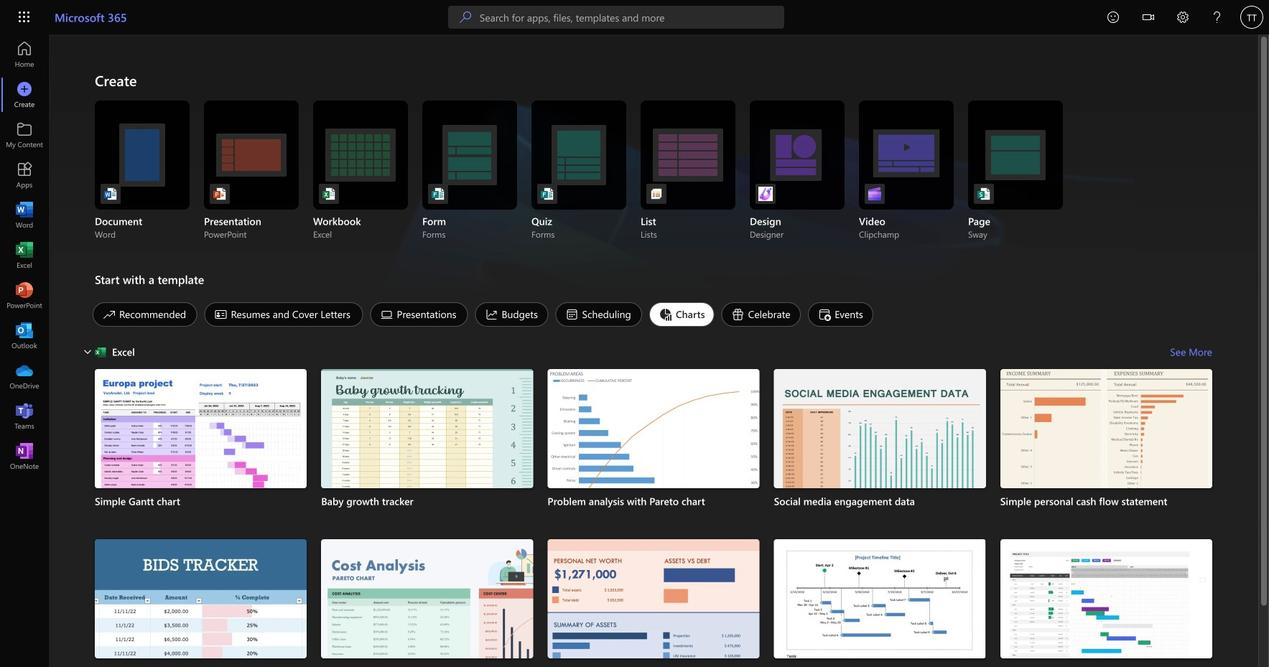 Task type: locate. For each thing, give the bounding box(es) containing it.
None search field
[[448, 6, 785, 29]]

personal net worth calculator list item
[[548, 540, 760, 668]]

word image
[[17, 208, 32, 223]]

tab list
[[89, 299, 1213, 331]]

bid tracker list item
[[95, 540, 307, 668]]

agile gantt chart link element
[[1001, 665, 1213, 668]]

Search box. Suggestions appear as you type. search field
[[480, 6, 785, 29]]

bid tracker link element
[[95, 665, 307, 668]]

agile gantt chart list item
[[1001, 540, 1213, 668]]

navigation
[[0, 34, 49, 477]]

tab
[[89, 303, 201, 327], [201, 303, 367, 327], [367, 303, 472, 327], [472, 303, 552, 327], [552, 303, 646, 327], [646, 303, 718, 327], [718, 303, 805, 327], [805, 303, 878, 327]]

1 tab from the left
[[89, 303, 201, 327]]

banner
[[0, 0, 1270, 37]]

application
[[0, 34, 1270, 668]]

cost analysis with pareto chart list item
[[321, 540, 534, 668]]

teams image
[[17, 410, 32, 424]]

social media engagement data image
[[774, 369, 987, 534]]

list
[[95, 369, 1213, 668]]

designer design image
[[759, 187, 773, 201]]

presentations element
[[370, 303, 468, 327]]

baby growth tracker list item
[[321, 369, 534, 534]]

lists list image
[[650, 187, 664, 201]]

social media engagement data link element
[[774, 495, 987, 509]]

clipchamp video image
[[868, 187, 883, 201]]

my content image
[[17, 128, 32, 142]]

cost analysis with pareto chart link element
[[321, 665, 534, 668]]

cost analysis with pareto chart image
[[321, 540, 534, 668]]

resumes and cover letters element
[[204, 303, 363, 327]]

outlook image
[[17, 329, 32, 344]]

word document image
[[103, 187, 118, 201]]

simple gantt chart image
[[95, 369, 307, 534]]

5 tab from the left
[[552, 303, 646, 327]]

powerpoint image
[[17, 289, 32, 303]]

designer design image
[[759, 187, 773, 201]]

excel image
[[17, 249, 32, 263]]

simple personal cash flow statement list item
[[1001, 369, 1213, 534]]

forms survey image
[[431, 187, 446, 201]]

celebrate element
[[722, 303, 802, 327]]



Task type: describe. For each thing, give the bounding box(es) containing it.
personal net worth calculator image
[[548, 540, 760, 668]]

problem analysis with pareto chart list item
[[548, 369, 760, 534]]

create image
[[17, 88, 32, 102]]

events element
[[809, 303, 874, 327]]

3 tab from the left
[[367, 303, 472, 327]]

charts element
[[650, 303, 715, 327]]

tt image
[[1241, 6, 1264, 29]]

new quiz image
[[540, 187, 555, 201]]

8 tab from the left
[[805, 303, 878, 327]]

apps image
[[17, 168, 32, 183]]

sway page image
[[977, 187, 992, 201]]

baby growth tracker link element
[[321, 495, 534, 509]]

onedrive image
[[17, 369, 32, 384]]

problem analysis with pareto chart image
[[548, 369, 760, 534]]

powerpoint presentation image
[[213, 187, 227, 201]]

recommended element
[[93, 303, 197, 327]]

problem analysis with pareto chart link element
[[548, 495, 760, 509]]

home image
[[17, 47, 32, 62]]

simple gantt chart link element
[[95, 495, 307, 509]]

social media engagement data list item
[[774, 369, 987, 534]]

personal net worth calculator link element
[[548, 665, 760, 668]]

budgets element
[[475, 303, 549, 327]]

agile gantt chart image
[[1001, 540, 1213, 668]]

scheduling element
[[556, 303, 642, 327]]

milestone and task project timeline link element
[[774, 665, 987, 668]]

7 tab from the left
[[718, 303, 805, 327]]

excel workbook image
[[322, 187, 336, 201]]

6 tab from the left
[[646, 303, 718, 327]]

milestone and task project timeline list item
[[774, 540, 987, 668]]

onenote image
[[17, 450, 32, 464]]

baby growth tracker image
[[321, 369, 534, 534]]

simple personal cash flow statement link element
[[1001, 495, 1213, 509]]

2 tab from the left
[[201, 303, 367, 327]]

milestone and task project timeline image
[[774, 540, 987, 668]]

bid tracker image
[[95, 540, 307, 668]]

simple personal cash flow statement image
[[1001, 369, 1213, 534]]

4 tab from the left
[[472, 303, 552, 327]]

simple gantt chart list item
[[95, 369, 307, 534]]



Task type: vqa. For each thing, say whether or not it's contained in the screenshot.
365 inside the the get the microsoft 365 mobile app
no



